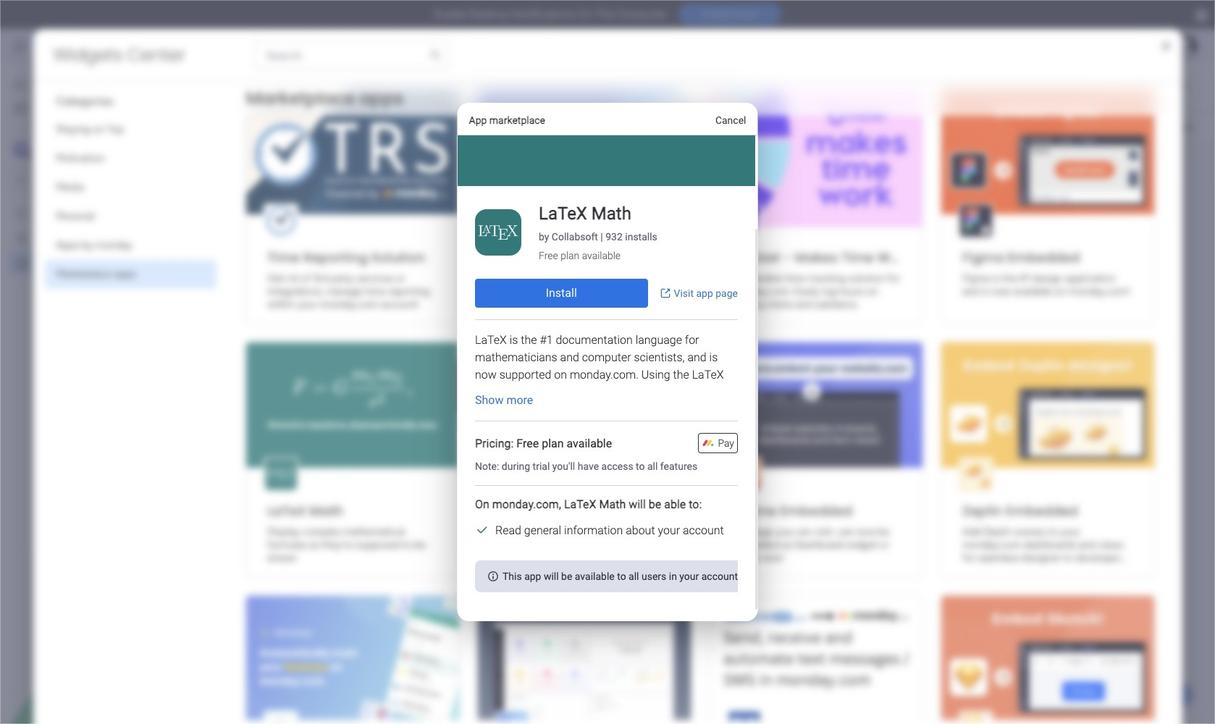 Task type: describe. For each thing, give the bounding box(es) containing it.
widget inside the iframe embedded any page you can visit, can now be embedded as dashboard widget or board view!
[[846, 539, 878, 551]]

0 vertical spatial html
[[499, 502, 533, 520]]

monday.com! inside figma embedded figma is the #1 design application and is now available on monday.com!
[[1069, 285, 1130, 298]]

work for monday
[[117, 38, 143, 54]]

person button
[[608, 116, 670, 139]]

designer
[[1022, 552, 1061, 564]]

1 horizontal spatial is
[[993, 272, 1000, 285]]

1 connected board
[[327, 121, 411, 133]]

views
[[1098, 539, 1124, 551]]

embedded
[[731, 539, 780, 551]]

reporting
[[388, 285, 430, 298]]

now inside figma embedded figma is the #1 design application and is now available on monday.com!
[[991, 285, 1011, 298]]

notifications
[[512, 8, 576, 21]]

-
[[784, 249, 792, 267]]

apps by monday
[[56, 239, 132, 251]]

shown
[[267, 552, 297, 564]]

existing
[[731, 299, 766, 311]]

add inside popup button
[[235, 121, 254, 133]]

enable for enable desktop notifications on this computer
[[434, 8, 466, 21]]

first
[[50, 207, 69, 220]]

help button
[[1142, 683, 1193, 707]]

filter button
[[676, 116, 745, 139]]

new dashboard banner
[[192, 64, 1216, 145]]

solution
[[849, 272, 885, 285]]

monday.com! inside html embedded html right into monday.com! anything you can build in html can now be added to monday.com
[[572, 526, 634, 538]]

dashboards
[[1024, 539, 1076, 551]]

filter
[[699, 121, 722, 134]]

the
[[1002, 272, 1017, 285]]

view
[[650, 80, 672, 93]]

for inside the tracket - makes time work the flexible time-tracking solution for monday.com. easily log hours on existing items and subitems.
[[887, 272, 900, 285]]

hours
[[839, 285, 864, 298]]

html embedded html right into monday.com! anything you can build in html can now be added to monday.com
[[499, 502, 662, 564]]

get
[[267, 272, 284, 285]]

see plans
[[253, 40, 297, 52]]

workspace image
[[14, 141, 28, 157]]

computer
[[618, 8, 667, 21]]

on
[[578, 8, 593, 21]]

you inside html embedded html right into monday.com! anything you can build in html can now be added to monday.com
[[543, 539, 559, 551]]

now inside the iframe embedded any page you can visit, can now be embedded as dashboard widget or board view!
[[856, 526, 876, 538]]

they're
[[321, 539, 353, 551]]

workspace
[[62, 142, 119, 156]]

embedded for figma embedded
[[1008, 249, 1080, 267]]

easily
[[794, 285, 820, 298]]

you inside the iframe embedded any page you can visit, can now be embedded as dashboard widget or board view!
[[776, 526, 793, 538]]

monday.com inside time reporting solution get rid of 3rd party services or integrations, manage time reporting within your monday.com account
[[320, 299, 379, 311]]

see
[[253, 40, 271, 52]]

to down dashboards
[[1064, 552, 1073, 564]]

desktop
[[469, 8, 510, 21]]

1 vertical spatial new dashboard
[[34, 256, 107, 269]]

available
[[1013, 285, 1052, 298]]

0 horizontal spatial new
[[34, 256, 55, 269]]

display
[[267, 526, 300, 538]]

public board image
[[15, 206, 29, 220]]

beautiful.ai
[[499, 249, 573, 267]]

supposed
[[355, 539, 400, 551]]

anything
[[499, 539, 540, 551]]

embedded for zeplin embedded
[[1006, 502, 1078, 520]]

2 vertical spatial html
[[616, 539, 643, 551]]

skills
[[589, 285, 610, 298]]

design inside beautiful.ai create stunning presentations in minutes. no design skills needed.
[[556, 285, 586, 298]]

in inside beautiful.ai create stunning presentations in minutes. no design skills needed.
[[639, 272, 647, 285]]

0 vertical spatial zeplin
[[963, 502, 1003, 520]]

1
[[327, 121, 331, 133]]

makes
[[795, 249, 838, 267]]

0 vertical spatial marketplace apps
[[246, 86, 404, 110]]

services
[[357, 272, 394, 285]]

iframe
[[731, 502, 777, 520]]

tracket
[[731, 249, 780, 267]]

latex math display complex mathematical formulas as they're supposed to be shown
[[267, 502, 426, 564]]

be inside html embedded html right into monday.com! anything you can build in html can now be added to monday.com
[[521, 552, 532, 564]]

and inside "zeplin embedded add zeplin scenes to your monday.com dashboards and views for seamless designer to developer handoff"
[[1079, 539, 1096, 551]]

as inside the iframe embedded any page you can visit, can now be embedded as dashboard widget or board view!
[[782, 539, 792, 551]]

Chart field
[[222, 162, 267, 181]]

list box containing my first board
[[0, 198, 185, 471]]

for inside "zeplin embedded add zeplin scenes to your monday.com dashboards and views for seamless designer to developer handoff"
[[963, 552, 976, 564]]

on inside "staying on top" option
[[93, 123, 105, 135]]

personal
[[56, 210, 95, 222]]

monday inside 'option'
[[96, 239, 132, 251]]

0 vertical spatial marketplace
[[246, 86, 355, 110]]

to inside html embedded html right into monday.com! anything you can build in html can now be added to monday.com
[[566, 552, 575, 564]]

iframe embedded any page you can visit, can now be embedded as dashboard widget or board view!
[[731, 502, 890, 564]]

latex
[[267, 502, 306, 520]]

within
[[267, 299, 295, 311]]

share button
[[1098, 75, 1158, 98]]

subitems.
[[815, 299, 859, 311]]

board for 1 connected board
[[385, 121, 411, 133]]

presentations
[[574, 272, 636, 285]]

time inside the tracket - makes time work the flexible time-tracking solution for monday.com. easily log hours on existing items and subitems.
[[841, 249, 874, 267]]

3rd
[[313, 272, 328, 285]]

my work option
[[9, 97, 176, 120]]

time inside time reporting solution get rid of 3rd party services or integrations, manage time reporting within your monday.com account
[[267, 249, 300, 267]]

now inside html embedded html right into monday.com! anything you can build in html can now be added to monday.com
[[499, 552, 518, 564]]

handoff
[[963, 565, 998, 577]]

new inside banner
[[218, 70, 267, 103]]

Search in workspace field
[[30, 172, 121, 189]]

monday.com inside html embedded html right into monday.com! anything you can build in html can now be added to monday.com
[[578, 552, 637, 564]]

minutes.
[[499, 285, 537, 298]]

1 connected board button
[[300, 116, 418, 139]]

be inside latex math display complex mathematical formulas as they're supposed to be shown
[[414, 539, 426, 551]]

0 vertical spatial monday
[[64, 38, 114, 54]]

person
[[631, 121, 662, 134]]

board for my first board
[[71, 207, 97, 220]]

work
[[878, 249, 911, 267]]

by
[[82, 239, 93, 251]]

dapulse x slim image
[[1162, 41, 1171, 52]]

can right visit,
[[838, 526, 854, 538]]

added
[[535, 552, 563, 564]]

on inside figma embedded figma is the #1 design application and is now available on monday.com!
[[1055, 285, 1066, 298]]

apps by monday option
[[45, 231, 216, 260]]

top
[[107, 123, 124, 135]]

personal option
[[45, 202, 216, 231]]

party
[[330, 272, 354, 285]]

monday.com inside "zeplin embedded add zeplin scenes to your monday.com dashboards and views for seamless designer to developer handoff"
[[963, 539, 1021, 551]]

into
[[552, 526, 570, 538]]

right
[[528, 526, 550, 538]]

no
[[540, 285, 554, 298]]

1 horizontal spatial apps
[[360, 86, 404, 110]]

arrow down image
[[727, 119, 745, 136]]

your inside time reporting solution get rid of 3rd party services or integrations, manage time reporting within your monday.com account
[[297, 299, 317, 311]]

be inside the iframe embedded any page you can visit, can now be embedded as dashboard widget or board view!
[[878, 526, 890, 538]]

Filter dashboard by text search field
[[432, 116, 568, 139]]

as inside latex math display complex mathematical formulas as they're supposed to be shown
[[309, 539, 319, 551]]

tracking
[[809, 272, 846, 285]]

figma embedded figma is the #1 design application and is now available on monday.com!
[[963, 249, 1130, 298]]

manage
[[326, 285, 362, 298]]

1 vertical spatial zeplin
[[984, 526, 1012, 538]]

connected
[[333, 121, 382, 133]]



Task type: vqa. For each thing, say whether or not it's contained in the screenshot.


Task type: locate. For each thing, give the bounding box(es) containing it.
embedded for iframe embedded
[[780, 502, 853, 520]]

0 vertical spatial in
[[639, 272, 647, 285]]

log
[[822, 285, 836, 298]]

stunning
[[532, 272, 572, 285]]

marketplace apps option
[[45, 260, 216, 289]]

0 vertical spatial you
[[776, 526, 793, 538]]

time reporting solution get rid of 3rd party services or integrations, manage time reporting within your monday.com account
[[267, 249, 430, 311]]

0 horizontal spatial you
[[543, 539, 559, 551]]

0 vertical spatial dashboard
[[273, 70, 400, 103]]

on left top
[[93, 123, 105, 135]]

dashboard
[[273, 70, 400, 103], [58, 256, 107, 269], [795, 539, 844, 551]]

1 horizontal spatial time
[[841, 249, 874, 267]]

application
[[1066, 272, 1116, 285]]

be
[[878, 526, 890, 538], [414, 539, 426, 551], [521, 552, 532, 564]]

0 vertical spatial monday.com!
[[1069, 285, 1130, 298]]

main workspace
[[33, 142, 119, 156]]

meeting notes
[[34, 232, 102, 244]]

0 horizontal spatial as
[[309, 539, 319, 551]]

on inside the tracket - makes time work the flexible time-tracking solution for monday.com. easily log hours on existing items and subitems.
[[867, 285, 878, 298]]

monday.com! down application
[[1069, 285, 1130, 298]]

kendall parks image
[[1175, 35, 1198, 58]]

2 horizontal spatial dashboard
[[795, 539, 844, 551]]

my inside option
[[33, 102, 47, 114]]

enable left "desktop"
[[434, 8, 466, 21]]

new dashboard up 1
[[218, 70, 400, 103]]

1 horizontal spatial for
[[963, 552, 976, 564]]

1 horizontal spatial marketplace
[[246, 86, 355, 110]]

new right public dashboard image
[[34, 256, 55, 269]]

0 vertical spatial for
[[887, 272, 900, 285]]

1 vertical spatial and
[[796, 299, 813, 311]]

work up staying
[[50, 102, 72, 114]]

my work
[[33, 102, 72, 114]]

apps up the 1 connected board
[[360, 86, 404, 110]]

monday.com down build
[[578, 552, 637, 564]]

and left "available"
[[963, 285, 979, 298]]

0 vertical spatial apps
[[360, 86, 404, 110]]

monday work management
[[64, 38, 225, 54]]

staying on top option
[[45, 115, 216, 144]]

search image
[[551, 122, 563, 133]]

media option
[[45, 173, 216, 202]]

of
[[301, 272, 310, 285]]

you up added
[[543, 539, 559, 551]]

any
[[731, 526, 748, 538]]

0 horizontal spatial monday.com!
[[572, 526, 634, 538]]

0 horizontal spatial dashboard
[[58, 256, 107, 269]]

0 vertical spatial new dashboard
[[218, 70, 400, 103]]

dashboard down visit,
[[795, 539, 844, 551]]

2 horizontal spatial and
[[1079, 539, 1096, 551]]

html up right at the left bottom of the page
[[499, 502, 533, 520]]

page
[[751, 526, 774, 538]]

0 horizontal spatial is
[[982, 285, 989, 298]]

design up "available"
[[1033, 272, 1063, 285]]

1 horizontal spatial as
[[782, 539, 792, 551]]

0 horizontal spatial apps
[[114, 268, 136, 280]]

Search for a column type search field
[[254, 41, 450, 70]]

add
[[235, 121, 254, 133], [963, 526, 981, 538]]

work up categories heading
[[117, 38, 143, 54]]

marketplace up 1
[[246, 86, 355, 110]]

apps inside option
[[114, 268, 136, 280]]

figma left the
[[963, 272, 990, 285]]

solution
[[371, 249, 425, 267]]

workspace selection element
[[14, 141, 121, 159]]

1 vertical spatial monday.com!
[[572, 526, 634, 538]]

option
[[0, 200, 185, 203]]

none search field inside new dashboard banner
[[432, 116, 568, 139]]

1 vertical spatial is
[[982, 285, 989, 298]]

add up 'chart' at the left top of the page
[[235, 121, 254, 133]]

integrations,
[[267, 285, 324, 298]]

as
[[309, 539, 319, 551], [782, 539, 792, 551]]

1 vertical spatial marketplace apps
[[56, 268, 136, 280]]

design down stunning
[[556, 285, 586, 298]]

motivation
[[56, 152, 105, 164]]

1 horizontal spatial your
[[1061, 526, 1081, 538]]

can right build
[[645, 539, 662, 551]]

your
[[297, 299, 317, 311], [1061, 526, 1081, 538]]

now down anything
[[499, 552, 518, 564]]

can down the into
[[562, 539, 578, 551]]

enable now!
[[703, 9, 758, 20]]

0 vertical spatial your
[[297, 299, 317, 311]]

to up dashboards
[[1049, 526, 1058, 538]]

1 vertical spatial work
[[50, 102, 72, 114]]

be right visit,
[[878, 526, 890, 538]]

0 vertical spatial new
[[218, 70, 267, 103]]

staying
[[56, 123, 91, 135]]

settings image
[[1181, 120, 1195, 135]]

1 vertical spatial monday
[[96, 239, 132, 251]]

complex
[[302, 526, 341, 538]]

home
[[32, 78, 60, 90]]

2 vertical spatial now
[[499, 552, 518, 564]]

1 horizontal spatial enable
[[703, 9, 733, 20]]

board
[[731, 552, 757, 564]]

you right page
[[776, 526, 793, 538]]

this
[[596, 8, 615, 21]]

is left the
[[993, 272, 1000, 285]]

new dashboard inside banner
[[218, 70, 400, 103]]

and inside figma embedded figma is the #1 design application and is now available on monday.com!
[[963, 285, 979, 298]]

media
[[56, 181, 84, 193]]

work for my
[[50, 102, 72, 114]]

dashboard inside banner
[[273, 70, 400, 103]]

to right added
[[566, 552, 575, 564]]

embedded up #1
[[1008, 249, 1080, 267]]

None search field
[[254, 41, 450, 70]]

0 horizontal spatial board
[[71, 207, 97, 220]]

categories
[[56, 94, 113, 108]]

marketplace apps up 1
[[246, 86, 404, 110]]

chart
[[226, 162, 264, 180]]

for up the handoff
[[963, 552, 976, 564]]

help
[[1154, 688, 1180, 702]]

embedded inside figma embedded figma is the #1 design application and is now available on monday.com!
[[1008, 249, 1080, 267]]

1 horizontal spatial board
[[385, 121, 411, 133]]

my for my work
[[33, 102, 47, 114]]

work inside option
[[50, 102, 72, 114]]

0 horizontal spatial marketplace
[[56, 268, 112, 280]]

monday.com.
[[731, 285, 791, 298]]

account
[[381, 299, 418, 311]]

1 horizontal spatial you
[[776, 526, 793, 538]]

board right connected
[[385, 121, 411, 133]]

1 horizontal spatial new
[[218, 70, 267, 103]]

my left first
[[34, 207, 48, 220]]

marketplace apps inside option
[[56, 268, 136, 280]]

1 horizontal spatial design
[[1033, 272, 1063, 285]]

monday right by
[[96, 239, 132, 251]]

flexible
[[750, 272, 782, 285]]

to
[[1049, 526, 1058, 538], [402, 539, 412, 551], [566, 552, 575, 564], [1064, 552, 1073, 564]]

0 horizontal spatial in
[[605, 539, 613, 551]]

design
[[1033, 272, 1063, 285], [556, 285, 586, 298]]

dashboard down 'search for a column type' 'search box'
[[273, 70, 400, 103]]

1 vertical spatial for
[[963, 552, 976, 564]]

1 horizontal spatial monday.com
[[578, 552, 637, 564]]

can
[[795, 526, 812, 538], [838, 526, 854, 538], [562, 539, 578, 551], [645, 539, 662, 551]]

tracket - makes time work the flexible time-tracking solution for monday.com. easily log hours on existing items and subitems.
[[731, 249, 911, 311]]

for down work
[[887, 272, 900, 285]]

lottie animation image
[[0, 578, 185, 725]]

1 horizontal spatial widget
[[846, 539, 878, 551]]

1 time from the left
[[267, 249, 300, 267]]

seamless
[[978, 552, 1019, 564]]

m
[[17, 143, 25, 155]]

2 horizontal spatial now
[[991, 285, 1011, 298]]

marketplace down by
[[56, 268, 112, 280]]

add widget button
[[209, 116, 294, 139]]

0 vertical spatial be
[[878, 526, 890, 538]]

0 vertical spatial my
[[33, 102, 47, 114]]

1 vertical spatial widget
[[846, 539, 878, 551]]

monday.com up seamless
[[963, 539, 1021, 551]]

categories heading
[[45, 82, 216, 115]]

1 horizontal spatial work
[[117, 38, 143, 54]]

embedded inside "zeplin embedded add zeplin scenes to your monday.com dashboards and views for seamless designer to developer handoff"
[[1006, 502, 1078, 520]]

your inside "zeplin embedded add zeplin scenes to your monday.com dashboards and views for seamless designer to developer handoff"
[[1061, 526, 1081, 538]]

search image
[[429, 49, 442, 62]]

on right "available"
[[1055, 285, 1066, 298]]

formulas
[[267, 539, 306, 551]]

my work link
[[9, 97, 176, 120]]

create
[[499, 272, 530, 285]]

enable inside button
[[703, 9, 733, 20]]

embedded up scenes
[[1006, 502, 1078, 520]]

select product image
[[13, 39, 28, 54]]

as down complex
[[309, 539, 319, 551]]

embedded inside the iframe embedded any page you can visit, can now be embedded as dashboard widget or board view!
[[780, 502, 853, 520]]

in right build
[[605, 539, 613, 551]]

embedded up visit,
[[780, 502, 853, 520]]

1 horizontal spatial on
[[867, 285, 878, 298]]

my for my first board
[[34, 207, 48, 220]]

public board image
[[15, 231, 29, 245]]

1 vertical spatial monday.com
[[963, 539, 1021, 551]]

scenes
[[1015, 526, 1046, 538]]

time up solution
[[841, 249, 874, 267]]

0 horizontal spatial be
[[414, 539, 426, 551]]

monday.com! up build
[[572, 526, 634, 538]]

1 vertical spatial design
[[556, 285, 586, 298]]

add inside "zeplin embedded add zeplin scenes to your monday.com dashboards and views for seamless designer to developer handoff"
[[963, 526, 981, 538]]

1 vertical spatial html
[[499, 526, 526, 538]]

New Dashboard field
[[214, 70, 404, 103]]

1 as from the left
[[309, 539, 319, 551]]

management
[[146, 38, 225, 54]]

developer
[[1076, 552, 1121, 564]]

my down home
[[33, 102, 47, 114]]

1 horizontal spatial be
[[521, 552, 532, 564]]

zeplin embedded add zeplin scenes to your monday.com dashboards and views for seamless designer to developer handoff
[[963, 502, 1124, 577]]

board
[[385, 121, 411, 133], [71, 207, 97, 220]]

apps
[[360, 86, 404, 110], [114, 268, 136, 280]]

math
[[309, 502, 343, 520]]

rid
[[287, 272, 298, 285]]

home option
[[9, 72, 176, 96]]

and down easily
[[796, 299, 813, 311]]

your down integrations,
[[297, 299, 317, 311]]

2 horizontal spatial be
[[878, 526, 890, 538]]

0 horizontal spatial widget
[[257, 121, 288, 133]]

1 horizontal spatial marketplace apps
[[246, 86, 404, 110]]

enable for enable now!
[[703, 9, 733, 20]]

1 vertical spatial in
[[605, 539, 613, 551]]

1 vertical spatial marketplace
[[56, 268, 112, 280]]

time up get
[[267, 249, 300, 267]]

embedded
[[1008, 249, 1080, 267], [536, 502, 609, 520], [780, 502, 853, 520], [1006, 502, 1078, 520]]

to inside latex math display complex mathematical formulas as they're supposed to be shown
[[402, 539, 412, 551]]

for
[[887, 272, 900, 285], [963, 552, 976, 564]]

0 vertical spatial widget
[[257, 121, 288, 133]]

0 vertical spatial board
[[385, 121, 411, 133]]

figma
[[963, 249, 1004, 267], [963, 272, 990, 285]]

dashboard down by
[[58, 256, 107, 269]]

lottie animation element
[[0, 578, 185, 725]]

enable
[[434, 8, 466, 21], [703, 9, 733, 20]]

embedded for html embedded
[[536, 502, 609, 520]]

dapulse close image
[[1196, 9, 1209, 23]]

0 vertical spatial and
[[963, 285, 979, 298]]

see plans button
[[234, 36, 304, 57]]

1 horizontal spatial in
[[639, 272, 647, 285]]

0 horizontal spatial enable
[[434, 8, 466, 21]]

1 vertical spatial or
[[880, 539, 889, 551]]

marketplace apps
[[246, 86, 404, 110], [56, 268, 136, 280]]

0 horizontal spatial or
[[396, 272, 405, 285]]

my
[[33, 102, 47, 114], [34, 207, 48, 220]]

motivation option
[[45, 144, 216, 173]]

0 horizontal spatial and
[[796, 299, 813, 311]]

embedded inside html embedded html right into monday.com! anything you can build in html can now be added to monday.com
[[536, 502, 609, 520]]

add widget
[[235, 121, 288, 133]]

1 horizontal spatial dashboard
[[273, 70, 400, 103]]

plans
[[273, 40, 297, 52]]

enable left now!
[[703, 9, 733, 20]]

2 vertical spatial be
[[521, 552, 532, 564]]

is left "available"
[[982, 285, 989, 298]]

categories list box
[[45, 82, 228, 289]]

view button
[[643, 75, 679, 99]]

0 horizontal spatial for
[[887, 272, 900, 285]]

view!
[[760, 552, 784, 564]]

and up developer
[[1079, 539, 1096, 551]]

staying on top
[[56, 123, 124, 135]]

2 time from the left
[[841, 249, 874, 267]]

add to favorites image
[[412, 79, 426, 94]]

monday up home link
[[64, 38, 114, 54]]

add up seamless
[[963, 526, 981, 538]]

0 horizontal spatial add
[[235, 121, 254, 133]]

0 horizontal spatial time
[[267, 249, 300, 267]]

board right first
[[71, 207, 97, 220]]

0 horizontal spatial work
[[50, 102, 72, 114]]

#1
[[1020, 272, 1030, 285]]

html
[[499, 502, 533, 520], [499, 526, 526, 538], [616, 539, 643, 551]]

items
[[768, 299, 793, 311]]

or inside the iframe embedded any page you can visit, can now be embedded as dashboard widget or board view!
[[880, 539, 889, 551]]

apps
[[56, 239, 80, 251]]

0 horizontal spatial on
[[93, 123, 105, 135]]

my first board
[[34, 207, 97, 220]]

share
[[1125, 80, 1151, 92]]

on
[[93, 123, 105, 135], [867, 285, 878, 298], [1055, 285, 1066, 298]]

0 horizontal spatial design
[[556, 285, 586, 298]]

html up anything
[[499, 526, 526, 538]]

on down solution
[[867, 285, 878, 298]]

1 figma from the top
[[963, 249, 1004, 267]]

2 horizontal spatial monday.com
[[963, 539, 1021, 551]]

now!
[[735, 9, 758, 20]]

1 vertical spatial be
[[414, 539, 426, 551]]

1 horizontal spatial and
[[963, 285, 979, 298]]

public dashboard image
[[15, 256, 29, 270]]

your up dashboards
[[1061, 526, 1081, 538]]

design inside figma embedded figma is the #1 design application and is now available on monday.com!
[[1033, 272, 1063, 285]]

in up needed. at the right
[[639, 272, 647, 285]]

monday
[[64, 38, 114, 54], [96, 239, 132, 251]]

new up "add widget" popup button
[[218, 70, 267, 103]]

0 horizontal spatial new dashboard
[[34, 256, 107, 269]]

2 as from the left
[[782, 539, 792, 551]]

in inside html embedded html right into monday.com! anything you can build in html can now be added to monday.com
[[605, 539, 613, 551]]

be right supposed
[[414, 539, 426, 551]]

mathematical
[[343, 526, 405, 538]]

widgets
[[53, 43, 123, 67]]

enable desktop notifications on this computer
[[434, 8, 667, 21]]

embedded up the into
[[536, 502, 609, 520]]

1 vertical spatial your
[[1061, 526, 1081, 538]]

monday.com!
[[1069, 285, 1130, 298], [572, 526, 634, 538]]

None search field
[[432, 116, 568, 139]]

new dashboard down apps
[[34, 256, 107, 269]]

monday.com down manage
[[320, 299, 379, 311]]

2 vertical spatial and
[[1079, 539, 1096, 551]]

1 vertical spatial board
[[71, 207, 97, 220]]

and inside the tracket - makes time work the flexible time-tracking solution for monday.com. easily log hours on existing items and subitems.
[[796, 299, 813, 311]]

to right supposed
[[402, 539, 412, 551]]

board inside popup button
[[385, 121, 411, 133]]

0 vertical spatial design
[[1033, 272, 1063, 285]]

figma up the
[[963, 249, 1004, 267]]

main
[[33, 142, 59, 156]]

0 vertical spatial add
[[235, 121, 254, 133]]

1 vertical spatial my
[[34, 207, 48, 220]]

2 horizontal spatial on
[[1055, 285, 1066, 298]]

html right build
[[616, 539, 643, 551]]

or inside time reporting solution get rid of 3rd party services or integrations, manage time reporting within your monday.com account
[[396, 272, 405, 285]]

1 vertical spatial dashboard
[[58, 256, 107, 269]]

0 vertical spatial or
[[396, 272, 405, 285]]

and
[[963, 285, 979, 298], [796, 299, 813, 311], [1079, 539, 1096, 551]]

can left visit,
[[795, 526, 812, 538]]

apps down apps by monday 'option'
[[114, 268, 136, 280]]

2 figma from the top
[[963, 272, 990, 285]]

marketplace apps down apps by monday
[[56, 268, 136, 280]]

1 horizontal spatial now
[[856, 526, 876, 538]]

now right visit,
[[856, 526, 876, 538]]

widget inside popup button
[[257, 121, 288, 133]]

0 horizontal spatial now
[[499, 552, 518, 564]]

now down the
[[991, 285, 1011, 298]]

be down anything
[[521, 552, 532, 564]]

1 horizontal spatial add
[[963, 526, 981, 538]]

as up "view!"
[[782, 539, 792, 551]]

list box
[[0, 198, 185, 471]]

1 vertical spatial add
[[963, 526, 981, 538]]

dashboard inside the iframe embedded any page you can visit, can now be embedded as dashboard widget or board view!
[[795, 539, 844, 551]]

marketplace inside option
[[56, 268, 112, 280]]

0 vertical spatial work
[[117, 38, 143, 54]]

1 vertical spatial now
[[856, 526, 876, 538]]

enable now! button
[[679, 4, 782, 26]]



